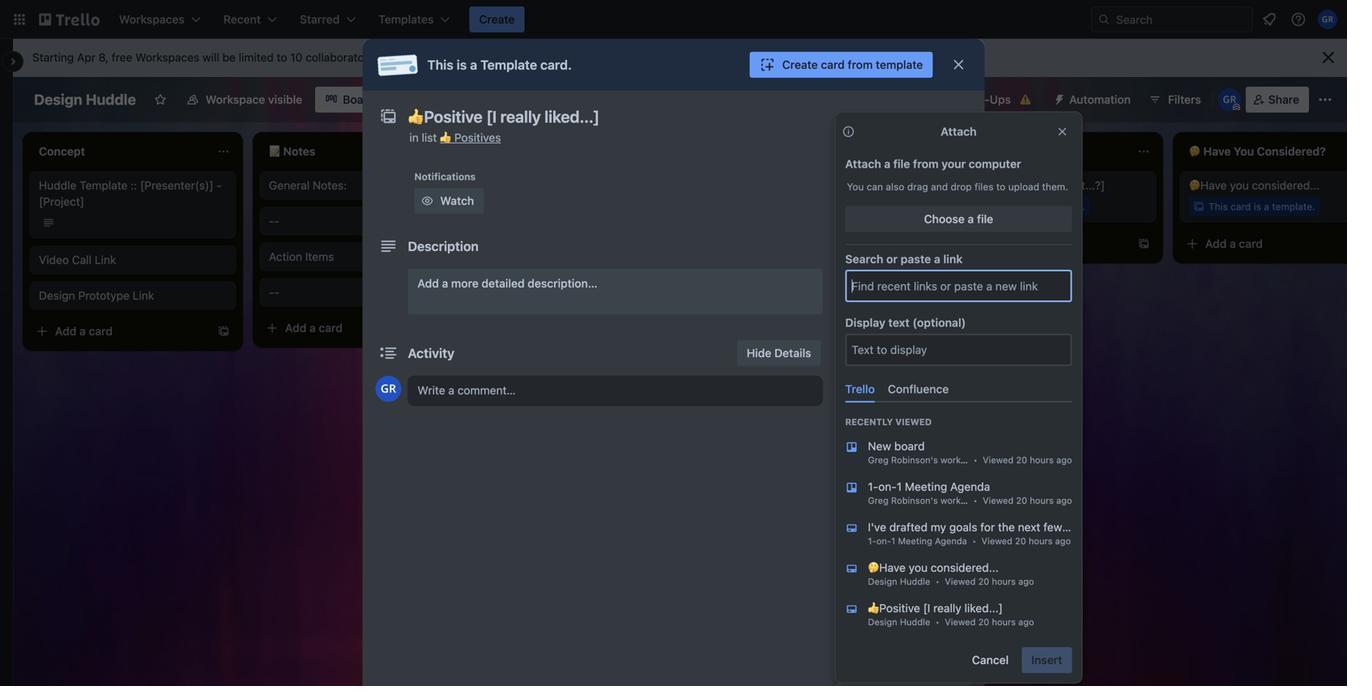 Task type: locate. For each thing, give the bounding box(es) containing it.
share button
[[1246, 87, 1310, 113]]

2 vertical spatial ups
[[924, 453, 945, 467]]

2 greg from the top
[[868, 496, 889, 506]]

0 vertical spatial considered...
[[1252, 179, 1320, 192]]

sm image
[[841, 186, 857, 203], [419, 193, 436, 209], [841, 219, 857, 235], [841, 323, 857, 339]]

search or paste a link
[[846, 252, 963, 266]]

meeting down the drafted
[[898, 536, 933, 547]]

greg robinson's workspace down the 1-on-1 meeting agenda
[[868, 496, 987, 506]]

considered... inside 🤔have you considered... design huddle • viewed 20 hours ago
[[931, 561, 999, 575]]

add a card for add a card button underneath [what at the top right of page
[[976, 237, 1033, 250]]

• inside 1-on-1 meeting agenda option
[[974, 496, 978, 506]]

🤔have you considered... link
[[1190, 177, 1348, 194]]

viewed inside new board option
[[983, 455, 1014, 466]]

notifications
[[415, 171, 476, 182]]

a down 'design prototype link'
[[79, 325, 86, 338]]

1 horizontal spatial power-
[[886, 453, 924, 467]]

0 vertical spatial greg robinson (gregrobinson96) image
[[1319, 10, 1338, 29]]

3 trello.card image from the top
[[846, 603, 859, 616]]

1 horizontal spatial create from template… image
[[1138, 237, 1151, 250]]

1 vertical spatial considered...
[[931, 561, 999, 575]]

trello.card image for 🤔have
[[846, 562, 859, 575]]

1 vertical spatial more
[[451, 277, 479, 290]]

general notes:
[[269, 179, 347, 192]]

trello.card image down the actions
[[846, 603, 859, 616]]

1 horizontal spatial you
[[1231, 179, 1249, 192]]

link inside "link"
[[95, 253, 116, 267]]

greg up i've
[[868, 496, 889, 506]]

liked...]
[[965, 602, 1003, 615]]

add power-ups link
[[836, 447, 972, 473]]

Display text (optional) field
[[847, 335, 1071, 365]]

on- inside option
[[879, 480, 897, 494]]

0 vertical spatial 🤔have
[[1190, 179, 1227, 192]]

0 vertical spatial create
[[479, 13, 515, 26]]

create for create
[[479, 13, 515, 26]]

cover
[[862, 324, 893, 337]]

1 horizontal spatial ups
[[924, 453, 945, 467]]

1 vertical spatial robinson's
[[892, 496, 938, 506]]

greg inside new board option
[[868, 455, 889, 466]]

viewed up the really
[[945, 577, 976, 587]]

1 horizontal spatial from
[[913, 157, 939, 171]]

2 greg robinson's workspace from the top
[[868, 496, 987, 506]]

• viewed 20 hours ago inside new board option
[[969, 455, 1073, 466]]

huddle template :: [presenter(s)] - [project]
[[39, 179, 222, 208]]

10
[[290, 51, 303, 64]]

hours inside 1-on-1 meeting agenda option
[[1030, 496, 1054, 506]]

about...?]
[[1056, 179, 1106, 192]]

0 vertical spatial greg
[[868, 455, 889, 466]]

general
[[269, 179, 310, 192]]

greg robinson's workspace
[[868, 455, 987, 466], [868, 496, 987, 506]]

call
[[72, 253, 92, 267]]

2 workspace from the top
[[941, 496, 987, 506]]

add to template
[[836, 165, 912, 176]]

1 vertical spatial power-
[[836, 398, 870, 409]]

robinson's inside new board option
[[892, 455, 938, 466]]

1 vertical spatial greg robinson's workspace
[[868, 496, 987, 506]]

1 horizontal spatial 🤔have
[[1190, 179, 1227, 192]]

viewed down the really
[[945, 617, 976, 628]]

robinson's down the 1-on-1 meeting agenda
[[892, 496, 938, 506]]

template. down 🤔have you considered... link
[[1273, 201, 1316, 212]]

template. down them.
[[1043, 201, 1086, 212]]

1 vertical spatial from
[[913, 157, 939, 171]]

1 horizontal spatial 1
[[897, 480, 902, 494]]

2 trello.card image from the top
[[846, 562, 859, 575]]

design up 👍positive at the bottom right
[[868, 577, 898, 587]]

to up you
[[858, 165, 867, 176]]

greg robinson's workspace down the "board"
[[868, 455, 987, 466]]

1 horizontal spatial link
[[133, 289, 154, 302]]

design inside 👍positive [i really liked...] design huddle • viewed 20 hours ago
[[868, 617, 898, 628]]

a down create button
[[470, 57, 477, 73]]

1 vertical spatial trello.card image
[[846, 562, 859, 575]]

or
[[887, 252, 898, 266]]

0 horizontal spatial this card is a template.
[[749, 201, 856, 212]]

-- for 2nd '--' link from the bottom
[[269, 214, 280, 228]]

👎negative
[[729, 179, 787, 192]]

0 vertical spatial power-
[[952, 93, 990, 106]]

add a card down 🤔have you considered...
[[1206, 237, 1263, 250]]

0 vertical spatial agenda
[[951, 480, 991, 494]]

considered... for 🤔have you considered...
[[1252, 179, 1320, 192]]

link
[[95, 253, 116, 267], [133, 289, 154, 302]]

1 vertical spatial create from template… image
[[217, 325, 230, 338]]

file up also
[[894, 157, 911, 171]]

prototype
[[78, 289, 130, 302]]

add power-ups
[[862, 453, 945, 467]]

0 vertical spatial automation
[[1070, 93, 1131, 106]]

ups up the 1-on-1 meeting agenda
[[924, 453, 945, 467]]

1 horizontal spatial power-ups
[[952, 93, 1011, 106]]

custom
[[862, 356, 903, 370]]

add button button
[[836, 514, 972, 540]]

search image
[[1098, 13, 1111, 26]]

0 vertical spatial greg robinson's workspace
[[868, 455, 987, 466]]

-- down action
[[269, 286, 280, 299]]

workspace up goals
[[941, 496, 987, 506]]

1 horizontal spatial template
[[481, 57, 537, 73]]

- inside huddle template :: [presenter(s)] - [project]
[[217, 179, 222, 192]]

agenda down new board option at the bottom of the page
[[951, 480, 991, 494]]

1 trello.card image from the top
[[846, 522, 859, 535]]

0 horizontal spatial 1
[[892, 536, 896, 547]]

0 vertical spatial ups
[[990, 93, 1011, 106]]

1 -- from the top
[[269, 214, 280, 228]]

2 -- link from the top
[[269, 284, 457, 301]]

attach for attach
[[941, 125, 977, 138]]

• up the really
[[936, 577, 940, 587]]

will
[[203, 51, 219, 64]]

1 vertical spatial 1-
[[868, 536, 877, 547]]

design inside "text box"
[[34, 91, 82, 108]]

🤔have for 🤔have you considered... design huddle • viewed 20 hours ago
[[868, 561, 906, 575]]

2 horizontal spatial template.
[[1273, 201, 1316, 212]]

greg down new
[[868, 455, 889, 466]]

create
[[479, 13, 515, 26], [783, 58, 818, 71]]

[project]
[[39, 195, 84, 208]]

0 horizontal spatial template.
[[812, 201, 856, 212]]

copy
[[862, 617, 890, 631]]

0 vertical spatial you
[[1231, 179, 1249, 192]]

0 vertical spatial power-ups
[[952, 93, 1011, 106]]

0 vertical spatial on-
[[879, 480, 897, 494]]

more right learn
[[413, 51, 440, 64]]

👍positive [i really liked...] design huddle • viewed 20 hours ago
[[868, 602, 1035, 628]]

ago inside i've drafted my goals for the next few months. any feedback? 1-on-1 meeting agenda • viewed 20 hours ago
[[1056, 536, 1071, 547]]

1 horizontal spatial to
[[858, 165, 867, 176]]

checklist button
[[836, 246, 972, 272]]

power- up your
[[952, 93, 990, 106]]

automation down trello.board image
[[836, 495, 891, 507]]

👍positive
[[868, 602, 921, 615]]

2 template. from the left
[[1043, 201, 1086, 212]]

0 horizontal spatial power-ups
[[836, 398, 889, 409]]

greg robinson (gregrobinson96) image
[[1319, 10, 1338, 29], [1219, 88, 1241, 111]]

0 vertical spatial 1
[[897, 480, 902, 494]]

sm image inside watch button
[[419, 193, 436, 209]]

workspace inside new board option
[[941, 455, 987, 466]]

file down files
[[977, 212, 994, 226]]

a right choose
[[968, 212, 974, 226]]

🙋question [what about...?]
[[960, 179, 1106, 192]]

0 horizontal spatial ups
[[870, 398, 889, 409]]

add a card for add a card button underneath 🤔have you considered... link
[[1206, 237, 1263, 250]]

0 vertical spatial file
[[894, 157, 911, 171]]

ago inside 👍positive [i really liked...] design huddle • viewed 20 hours ago
[[1019, 617, 1035, 628]]

learn more about collaborator limits link
[[381, 51, 569, 64]]

power-
[[952, 93, 990, 106], [836, 398, 870, 409], [886, 453, 924, 467]]

design down starting
[[34, 91, 82, 108]]

0 horizontal spatial you
[[909, 561, 928, 575]]

drop
[[951, 181, 972, 192]]

• up 1-on-1 meeting agenda option
[[974, 455, 978, 466]]

tab list containing trello
[[839, 376, 1079, 403]]

greg for new
[[868, 455, 889, 466]]

learn
[[381, 51, 410, 64]]

0 vertical spatial 1-
[[868, 480, 879, 494]]

0 horizontal spatial file
[[894, 157, 911, 171]]

agenda down goals
[[935, 536, 968, 547]]

link right call
[[95, 253, 116, 267]]

20 inside 1-on-1 meeting agenda option
[[1017, 496, 1028, 506]]

power-ups down trello
[[836, 398, 889, 409]]

0 horizontal spatial power-
[[836, 398, 870, 409]]

• inside i've drafted my goals for the next few months. any feedback? 1-on-1 meeting agenda • viewed 20 hours ago
[[973, 536, 977, 547]]

create from template… image
[[1138, 237, 1151, 250], [217, 325, 230, 338]]

file
[[894, 157, 911, 171], [977, 212, 994, 226]]

sm image
[[1047, 87, 1070, 109]]

considered... for 🤔have you considered... design huddle • viewed 20 hours ago
[[931, 561, 999, 575]]

apr
[[77, 51, 96, 64]]

hours
[[1030, 455, 1054, 466], [1030, 496, 1054, 506], [1029, 536, 1053, 547], [992, 577, 1016, 587], [992, 617, 1016, 628]]

1-
[[868, 480, 879, 494], [868, 536, 877, 547]]

viewed up 'the'
[[983, 496, 1014, 506]]

add down new
[[862, 453, 883, 467]]

• up goals
[[974, 496, 978, 506]]

0 vertical spatial template
[[481, 57, 537, 73]]

display text (optional)
[[846, 316, 966, 330]]

2 this card is a template. from the left
[[979, 201, 1086, 212]]

collaborator
[[476, 51, 539, 64]]

🤔have you considered...
[[1190, 179, 1320, 192]]

🤔have inside 🤔have you considered... design huddle • viewed 20 hours ago
[[868, 561, 906, 575]]

trello.card image up move link
[[846, 562, 859, 575]]

meeting inside option
[[905, 480, 948, 494]]

0 vertical spatial template
[[876, 58, 923, 71]]

1 vertical spatial power-ups
[[836, 398, 889, 409]]

2 horizontal spatial ups
[[990, 93, 1011, 106]]

add button
[[862, 520, 922, 533]]

1 this card is a template. from the left
[[749, 201, 856, 212]]

attach a file from your computer
[[846, 157, 1022, 171]]

trello.card image for i've
[[846, 522, 859, 535]]

• inside 🤔have you considered... design huddle • viewed 20 hours ago
[[936, 577, 940, 587]]

items
[[305, 250, 334, 263]]

goals
[[950, 521, 978, 534]]

about
[[443, 51, 473, 64]]

create inside primary "element"
[[479, 13, 515, 26]]

this card is a template. down "[i'm"
[[749, 201, 856, 212]]

2 horizontal spatial power-
[[952, 93, 990, 106]]

1 vertical spatial attach
[[846, 157, 882, 171]]

2 horizontal spatial this card is a template.
[[1209, 201, 1316, 212]]

0 vertical spatial meeting
[[905, 480, 948, 494]]

huddle
[[86, 91, 136, 108], [39, 179, 77, 192], [900, 577, 931, 587], [900, 617, 931, 628]]

0 horizontal spatial template
[[80, 179, 128, 192]]

1 workspace from the top
[[941, 455, 987, 466]]

notes:
[[313, 179, 347, 192]]

1 horizontal spatial more
[[451, 277, 479, 290]]

customize views image
[[393, 92, 409, 108]]

to
[[277, 51, 287, 64], [858, 165, 867, 176], [997, 181, 1006, 192]]

workspace up 1-on-1 meeting agenda option
[[941, 455, 987, 466]]

trello.card image
[[846, 522, 859, 535], [846, 562, 859, 575], [846, 603, 859, 616]]

a down [what at the top right of page
[[1034, 201, 1040, 212]]

link down video call link "link"
[[133, 289, 154, 302]]

1 vertical spatial ups
[[870, 398, 889, 409]]

1 vertical spatial • viewed 20 hours ago
[[969, 496, 1073, 506]]

robinson's
[[892, 455, 938, 466], [892, 496, 938, 506]]

add a card button down "design prototype link" link at the top
[[29, 319, 207, 344]]

0 vertical spatial attach
[[941, 125, 977, 138]]

1 vertical spatial -- link
[[269, 284, 457, 301]]

🤔have for 🤔have you considered...
[[1190, 179, 1227, 192]]

greg robinson's workspace inside 1-on-1 meeting agenda option
[[868, 496, 987, 506]]

power- down trello
[[836, 398, 870, 409]]

hours inside 🤔have you considered... design huddle • viewed 20 hours ago
[[992, 577, 1016, 587]]

None text field
[[400, 102, 935, 131]]

2 vertical spatial trello.card image
[[846, 603, 859, 616]]

new board
[[868, 440, 925, 453]]

1 vertical spatial automation
[[836, 495, 891, 507]]

drafted
[[890, 521, 928, 534]]

workspace inside 1-on-1 meeting agenda option
[[941, 496, 987, 506]]

add a more detailed description… link
[[408, 269, 823, 314]]

1 vertical spatial 🤔have
[[868, 561, 906, 575]]

card inside button
[[821, 58, 845, 71]]

0 vertical spatial • viewed 20 hours ago
[[969, 455, 1073, 466]]

attach
[[941, 125, 977, 138], [846, 157, 882, 171]]

1 • viewed 20 hours ago from the top
[[969, 455, 1073, 466]]

actions
[[836, 562, 872, 573]]

20 inside 👍positive [i really liked...] design huddle • viewed 20 hours ago
[[979, 617, 990, 628]]

1 horizontal spatial file
[[977, 212, 994, 226]]

0 vertical spatial to
[[277, 51, 287, 64]]

viewed
[[896, 417, 932, 427], [983, 455, 1014, 466], [983, 496, 1014, 506], [982, 536, 1013, 547], [945, 577, 976, 587], [945, 617, 976, 628]]

watch button
[[415, 188, 484, 214]]

1 horizontal spatial template.
[[1043, 201, 1086, 212]]

0 vertical spatial workspace
[[941, 455, 987, 466]]

1 greg robinson's workspace from the top
[[868, 455, 987, 466]]

0 horizontal spatial from
[[848, 58, 873, 71]]

1 horizontal spatial create
[[783, 58, 818, 71]]

add down choose a file element
[[976, 237, 997, 250]]

design down 👍positive at the bottom right
[[868, 617, 898, 628]]

0 horizontal spatial 🤔have
[[868, 561, 906, 575]]

0 vertical spatial --
[[269, 214, 280, 228]]

open information menu image
[[1291, 11, 1307, 28]]

trello.card image inside 🤔have you considered... option
[[846, 562, 859, 575]]

sm image inside members link
[[841, 186, 857, 203]]

ups left sm image
[[990, 93, 1011, 106]]

1 vertical spatial file
[[977, 212, 994, 226]]

1 down add power-ups link
[[897, 480, 902, 494]]

1 greg from the top
[[868, 455, 889, 466]]

🤔have you considered... design huddle • viewed 20 hours ago
[[868, 561, 1035, 587]]

0 vertical spatial from
[[848, 58, 873, 71]]

1 vertical spatial meeting
[[898, 536, 933, 547]]

tab list
[[839, 376, 1079, 403]]

action
[[269, 250, 302, 263]]

0 vertical spatial -- link
[[269, 213, 457, 229]]

0 vertical spatial trello.card image
[[846, 522, 859, 535]]

a up about...]
[[885, 157, 891, 171]]

link for design prototype link
[[133, 289, 154, 302]]

power-ups button
[[920, 87, 1044, 113]]

viewed inside 👍positive [i really liked...] design huddle • viewed 20 hours ago
[[945, 617, 976, 628]]

huddle down 8,
[[86, 91, 136, 108]]

hours inside new board option
[[1030, 455, 1054, 466]]

the
[[999, 521, 1015, 534]]

meeting down add power-ups link
[[905, 480, 948, 494]]

you inside 🤔have you considered... design huddle • viewed 20 hours ago
[[909, 561, 928, 575]]

power- down the "board"
[[886, 453, 924, 467]]

sm image left cover
[[841, 323, 857, 339]]

0 horizontal spatial link
[[95, 253, 116, 267]]

create from template… image for add a card button underneath [what at the top right of page
[[1138, 237, 1151, 250]]

1- right trello.board image
[[868, 480, 879, 494]]

trello.card image inside 👍positive [i really liked...] option
[[846, 603, 859, 616]]

move link
[[836, 579, 972, 605]]

Search or paste a link field
[[847, 272, 1071, 301]]

add down 🤔have you considered...
[[1206, 237, 1227, 250]]

huddle inside 👍positive [i really liked...] design huddle • viewed 20 hours ago
[[900, 617, 931, 628]]

-- link
[[269, 213, 457, 229], [269, 284, 457, 301]]

board
[[895, 440, 925, 453]]

in list 👍 positives
[[410, 131, 501, 144]]

trello.card image inside i've drafted my goals for the next few months. any feedback? 'option'
[[846, 522, 859, 535]]

on- inside i've drafted my goals for the next few months. any feedback? 1-on-1 meeting agenda • viewed 20 hours ago
[[877, 536, 892, 547]]

attach up you
[[846, 157, 882, 171]]

2 -- from the top
[[269, 286, 280, 299]]

0 horizontal spatial create from template… image
[[217, 325, 230, 338]]

recently viewed
[[846, 417, 932, 427]]

2 vertical spatial to
[[997, 181, 1006, 192]]

viewed up 1-on-1 meeting agenda option
[[983, 455, 1014, 466]]

add a card down items
[[285, 321, 343, 335]]

greg
[[868, 455, 889, 466], [868, 496, 889, 506]]

• down goals
[[973, 536, 977, 547]]

• viewed 20 hours ago for new board
[[969, 455, 1073, 466]]

👎negative [i'm not sure about...]
[[729, 179, 903, 192]]

1 vertical spatial workspace
[[941, 496, 987, 506]]

attach up your
[[941, 125, 977, 138]]

viewed down for
[[982, 536, 1013, 547]]

3 this card is a template. from the left
[[1209, 201, 1316, 212]]

members
[[862, 188, 912, 201]]

1 robinson's from the top
[[892, 455, 938, 466]]

this card is a template. down the 🙋question [what about...?]
[[979, 201, 1086, 212]]

1 1- from the top
[[868, 480, 879, 494]]

1 inside i've drafted my goals for the next few months. any feedback? 1-on-1 meeting agenda • viewed 20 hours ago
[[892, 536, 896, 547]]

robinson's for board
[[892, 455, 938, 466]]

sm image inside cover link
[[841, 323, 857, 339]]

trello.board image
[[846, 441, 859, 454]]

1-on-1 meeting agenda option
[[833, 472, 1086, 513]]

a down description
[[442, 277, 448, 290]]

1- down i've
[[868, 536, 877, 547]]

ups up recently viewed
[[870, 398, 889, 409]]

add a card button down [what at the top right of page
[[950, 231, 1128, 257]]

a down "[i'm"
[[804, 201, 810, 212]]

1 horizontal spatial greg robinson (gregrobinson96) image
[[1319, 10, 1338, 29]]

2 1- from the top
[[868, 536, 877, 547]]

Board name text field
[[26, 87, 144, 113]]

• down the really
[[936, 617, 940, 628]]

2 robinson's from the top
[[892, 496, 938, 506]]

-- link down action items link
[[269, 284, 457, 301]]

to right files
[[997, 181, 1006, 192]]

robinson's down the "board"
[[892, 455, 938, 466]]

considered... inside 🤔have you considered... link
[[1252, 179, 1320, 192]]

add down 'design prototype link'
[[55, 325, 76, 338]]

star or unstar board image
[[154, 93, 167, 106]]

a left link
[[934, 252, 941, 266]]

ago inside new board option
[[1057, 455, 1073, 466]]

cancel button
[[963, 648, 1019, 673]]

• viewed 20 hours ago for 1-on-1 meeting agenda
[[969, 496, 1073, 506]]

hide details link
[[737, 340, 821, 366]]

• viewed 20 hours ago inside 1-on-1 meeting agenda option
[[969, 496, 1073, 506]]

file for attach
[[894, 157, 911, 171]]

-- up action
[[269, 214, 280, 228]]

add a card down choose a file element
[[976, 237, 1033, 250]]

trello.card image left i've
[[846, 522, 859, 535]]

1 vertical spatial on-
[[877, 536, 892, 547]]

greg robinson (gregrobinson96) image right filters
[[1219, 88, 1241, 111]]

viewed inside i've drafted my goals for the next few months. any feedback? 1-on-1 meeting agenda • viewed 20 hours ago
[[982, 536, 1013, 547]]

you
[[1231, 179, 1249, 192], [909, 561, 928, 575]]

2 vertical spatial power-
[[886, 453, 924, 467]]

file for choose
[[977, 212, 994, 226]]

1 vertical spatial greg
[[868, 496, 889, 506]]

cover link
[[836, 318, 972, 344]]

agenda
[[951, 480, 991, 494], [935, 536, 968, 547]]

sm image inside labels link
[[841, 219, 857, 235]]

0 vertical spatial robinson's
[[892, 455, 938, 466]]

1 horizontal spatial considered...
[[1252, 179, 1320, 192]]

on- down i've
[[877, 536, 892, 547]]

1 horizontal spatial automation
[[1070, 93, 1131, 106]]

1 vertical spatial --
[[269, 286, 280, 299]]

template down create button
[[481, 57, 537, 73]]

video call link link
[[39, 252, 227, 268]]

1 vertical spatial link
[[133, 289, 154, 302]]

more left detailed
[[451, 277, 479, 290]]

close popover image
[[1056, 125, 1069, 138]]

this down 👎negative
[[749, 201, 768, 212]]

on- down add power-ups in the bottom right of the page
[[879, 480, 897, 494]]

filters button
[[1144, 87, 1207, 113]]

1 template. from the left
[[812, 201, 856, 212]]

from up drag
[[913, 157, 939, 171]]

greg inside 1-on-1 meeting agenda option
[[868, 496, 889, 506]]

1 down add button
[[892, 536, 896, 547]]

custom fields button
[[836, 355, 972, 371]]

1 vertical spatial 1
[[892, 536, 896, 547]]

greg robinson's workspace inside new board option
[[868, 455, 987, 466]]

0 horizontal spatial attach
[[846, 157, 882, 171]]

1 horizontal spatial attach
[[941, 125, 977, 138]]

a inside choose a file element
[[968, 212, 974, 226]]

🤔have you considered... option
[[833, 554, 1086, 594]]

0 horizontal spatial greg robinson (gregrobinson96) image
[[1219, 88, 1241, 111]]

sm image left can on the top of page
[[841, 186, 857, 203]]

free
[[112, 51, 132, 64]]

robinson's inside 1-on-1 meeting agenda option
[[892, 496, 938, 506]]

greg robinson (gregrobinson96) image
[[376, 376, 402, 402]]

primary element
[[0, 0, 1348, 39]]

viewed inside 🤔have you considered... design huddle • viewed 20 hours ago
[[945, 577, 976, 587]]

1- inside option
[[868, 480, 879, 494]]

be
[[223, 51, 236, 64]]

template left ::
[[80, 179, 128, 192]]

3 template. from the left
[[1273, 201, 1316, 212]]

2 • viewed 20 hours ago from the top
[[969, 496, 1073, 506]]

custom fields
[[862, 356, 938, 370]]

huddle inside design huddle "text box"
[[86, 91, 136, 108]]

upload
[[1009, 181, 1040, 192]]

to left '10'
[[277, 51, 287, 64]]



Task type: vqa. For each thing, say whether or not it's contained in the screenshot.
product within '5 PRODUCT MANAGEMENT BUCKETS BY ZOHO DESK WE MANAGE PRODUCT MANAGEMENT TASKS BY SPLITTING THE WORK INTO 5 DIFFERENT BUCKETS.'
no



Task type: describe. For each thing, give the bounding box(es) containing it.
• inside new board option
[[974, 455, 978, 466]]

about...]
[[859, 179, 903, 192]]

show menu image
[[1318, 92, 1334, 108]]

20 inside 🤔have you considered... design huddle • viewed 20 hours ago
[[979, 577, 990, 587]]

20 inside new board option
[[1017, 455, 1028, 466]]

next
[[1018, 521, 1041, 534]]

8,
[[99, 51, 109, 64]]

ago inside 1-on-1 meeting agenda option
[[1057, 496, 1073, 506]]

🙋question
[[960, 179, 1018, 192]]

this card is a template. for 🙋question [what about...?]
[[979, 201, 1086, 212]]

you for 🤔have you considered... design huddle • viewed 20 hours ago
[[909, 561, 928, 575]]

2 horizontal spatial to
[[997, 181, 1006, 192]]

workspace for new board
[[941, 455, 987, 466]]

create card from template
[[783, 58, 923, 71]]

viewed up the "board"
[[896, 417, 932, 427]]

0 horizontal spatial automation
[[836, 495, 891, 507]]

meeting inside i've drafted my goals for the next few months. any feedback? 1-on-1 meeting agenda • viewed 20 hours ago
[[898, 536, 933, 547]]

huddle template :: [presenter(s)] - [project] link
[[39, 177, 227, 210]]

create from template… image
[[908, 237, 921, 250]]

labels link
[[836, 214, 972, 240]]

and
[[931, 181, 948, 192]]

you for 🤔have you considered...
[[1231, 179, 1249, 192]]

is down "[i'm"
[[794, 201, 802, 212]]

trello.card image for 👍positive
[[846, 603, 859, 616]]

limits
[[542, 51, 569, 64]]

visible
[[268, 93, 302, 106]]

huddle inside huddle template :: [presenter(s)] - [project]
[[39, 179, 77, 192]]

you
[[847, 181, 864, 192]]

0 horizontal spatial more
[[413, 51, 440, 64]]

trello
[[846, 382, 875, 396]]

design down video
[[39, 289, 75, 302]]

is left collaborator
[[457, 57, 467, 73]]

video call link
[[39, 253, 116, 267]]

1 vertical spatial to
[[858, 165, 867, 176]]

months.
[[1066, 521, 1108, 534]]

display
[[846, 316, 886, 330]]

checklist
[[862, 252, 912, 266]]

hours inside 👍positive [i really liked...] design huddle • viewed 20 hours ago
[[992, 617, 1016, 628]]

hours inside i've drafted my goals for the next few months. any feedback? 1-on-1 meeting agenda • viewed 20 hours ago
[[1029, 536, 1053, 547]]

search
[[846, 252, 884, 266]]

viewed inside 1-on-1 meeting agenda option
[[983, 496, 1014, 506]]

Search field
[[1111, 7, 1253, 32]]

design inside 🤔have you considered... design huddle • viewed 20 hours ago
[[868, 577, 898, 587]]

template inside huddle template :: [presenter(s)] - [project]
[[80, 179, 128, 192]]

[i
[[924, 602, 931, 615]]

i've drafted my goals for the next few months. any feedback? 1-on-1 meeting agenda • viewed 20 hours ago
[[868, 521, 1189, 547]]

huddle inside 🤔have you considered... design huddle • viewed 20 hours ago
[[900, 577, 931, 587]]

is down 🤔have you considered...
[[1254, 201, 1262, 212]]

add a card for add a card button underneath "design prototype link" link at the top
[[55, 325, 113, 338]]

new
[[868, 440, 892, 453]]

1 vertical spatial greg robinson (gregrobinson96) image
[[1219, 88, 1241, 111]]

greg robinson's workspace for board
[[868, 455, 987, 466]]

20 inside i've drafted my goals for the next few months. any feedback? 1-on-1 meeting agenda • viewed 20 hours ago
[[1016, 536, 1027, 547]]

create button
[[470, 6, 525, 32]]

not
[[813, 179, 831, 192]]

add left button
[[862, 520, 883, 533]]

this card is a template. for 🤔have you considered...
[[1209, 201, 1316, 212]]

template. for 🤔have you considered...
[[1273, 201, 1316, 212]]

ups inside button
[[990, 93, 1011, 106]]

robinson's for on-
[[892, 496, 938, 506]]

workspace visible button
[[177, 87, 312, 113]]

sure
[[834, 179, 856, 192]]

add a card for add a card button under action items link
[[285, 321, 343, 335]]

figma
[[862, 421, 894, 434]]

1 vertical spatial template
[[870, 165, 912, 176]]

sm image for watch
[[419, 193, 436, 209]]

a inside add a more detailed description… link
[[442, 277, 448, 290]]

from inside button
[[848, 58, 873, 71]]

agenda inside i've drafted my goals for the next few months. any feedback? 1-on-1 meeting agenda • viewed 20 hours ago
[[935, 536, 968, 547]]

a down items
[[310, 321, 316, 335]]

add down description
[[418, 277, 439, 290]]

collaborators.
[[306, 51, 378, 64]]

recently
[[846, 417, 894, 427]]

hide details
[[747, 346, 812, 360]]

Write a comment text field
[[408, 376, 823, 405]]

greg for 1-
[[868, 496, 889, 506]]

trello.board image
[[846, 481, 859, 494]]

a down 🤔have you considered... link
[[1265, 201, 1270, 212]]

my
[[931, 521, 947, 534]]

greg robinson's workspace for on-
[[868, 496, 987, 506]]

this right learn
[[428, 57, 454, 73]]

👎negative [i'm not sure about...] link
[[729, 177, 917, 194]]

power- inside button
[[952, 93, 990, 106]]

share
[[1269, 93, 1300, 106]]

more info image
[[842, 125, 855, 138]]

👍positive [i really liked...] option
[[833, 594, 1086, 635]]

1 inside option
[[897, 480, 902, 494]]

recently viewed list box
[[833, 432, 1189, 635]]

workspace for 1-on-1 meeting agenda
[[941, 496, 987, 506]]

• inside 👍positive [i really liked...] design huddle • viewed 20 hours ago
[[936, 617, 940, 628]]

attach for attach a file from your computer
[[846, 157, 882, 171]]

1 -- link from the top
[[269, 213, 457, 229]]

watch
[[440, 194, 474, 207]]

template. for 🙋question [what about...?]
[[1043, 201, 1086, 212]]

description
[[408, 239, 479, 254]]

really
[[934, 602, 962, 615]]

automation inside "button"
[[1070, 93, 1131, 106]]

[what
[[1021, 179, 1053, 192]]

create for create card from template
[[783, 58, 818, 71]]

design prototype link
[[39, 289, 154, 302]]

positives
[[455, 131, 501, 144]]

them.
[[1043, 181, 1069, 192]]

any
[[1111, 521, 1131, 534]]

link for video call link
[[95, 253, 116, 267]]

add a card button down action items link
[[259, 315, 438, 341]]

agenda inside option
[[951, 480, 991, 494]]

this down 🤔have you considered...
[[1209, 201, 1229, 212]]

confluence
[[888, 382, 949, 396]]

details
[[775, 346, 812, 360]]

create card from template button
[[750, 52, 933, 78]]

sm image for cover
[[841, 323, 857, 339]]

0 horizontal spatial to
[[277, 51, 287, 64]]

starting apr 8, free workspaces will be limited to 10 collaborators. learn more about collaborator limits
[[32, 51, 569, 64]]

sm image for members
[[841, 186, 857, 203]]

design prototype link link
[[39, 288, 227, 304]]

board link
[[315, 87, 384, 113]]

choose a file
[[925, 212, 994, 226]]

this down files
[[979, 201, 998, 212]]

add up sure
[[836, 165, 855, 176]]

new board option
[[833, 432, 1086, 472]]

automation button
[[1047, 87, 1141, 113]]

0 notifications image
[[1260, 10, 1280, 29]]

workspace
[[206, 93, 265, 106]]

create from template… image for add a card button underneath "design prototype link" link at the top
[[217, 325, 230, 338]]

-- for 2nd '--' link
[[269, 286, 280, 299]]

is down upload
[[1024, 201, 1032, 212]]

video
[[39, 253, 69, 267]]

👍
[[440, 131, 452, 144]]

choose
[[925, 212, 965, 226]]

add down action items
[[285, 321, 307, 335]]

add a card button down 🤔have you considered... link
[[1180, 231, 1348, 257]]

list
[[422, 131, 437, 144]]

labels
[[862, 220, 897, 233]]

👍 positives link
[[440, 131, 501, 144]]

1- inside i've drafted my goals for the next few months. any feedback? 1-on-1 meeting agenda • viewed 20 hours ago
[[868, 536, 877, 547]]

i've drafted my goals for the next few months. any feedback? option
[[833, 513, 1189, 554]]

description…
[[528, 277, 598, 290]]

hide
[[747, 346, 772, 360]]

a down choose a file element
[[1000, 237, 1006, 250]]

ago inside 🤔have you considered... design huddle • viewed 20 hours ago
[[1019, 577, 1035, 587]]

button
[[886, 520, 922, 533]]

[i'm
[[790, 179, 810, 192]]

can
[[867, 181, 884, 192]]

attachment
[[862, 291, 924, 305]]

paste
[[901, 252, 932, 266]]

power-ups inside button
[[952, 93, 1011, 106]]

sm image for labels
[[841, 219, 857, 235]]

filters
[[1169, 93, 1202, 106]]

insert button
[[1022, 648, 1073, 673]]

choose a file element
[[846, 206, 1073, 232]]

[presenter(s)]
[[140, 179, 214, 192]]

starting
[[32, 51, 74, 64]]

link
[[944, 252, 963, 266]]

workspace visible
[[206, 93, 302, 106]]

::
[[131, 179, 137, 192]]

computer
[[969, 157, 1022, 171]]

template inside button
[[876, 58, 923, 71]]

a down 🤔have you considered...
[[1230, 237, 1237, 250]]



